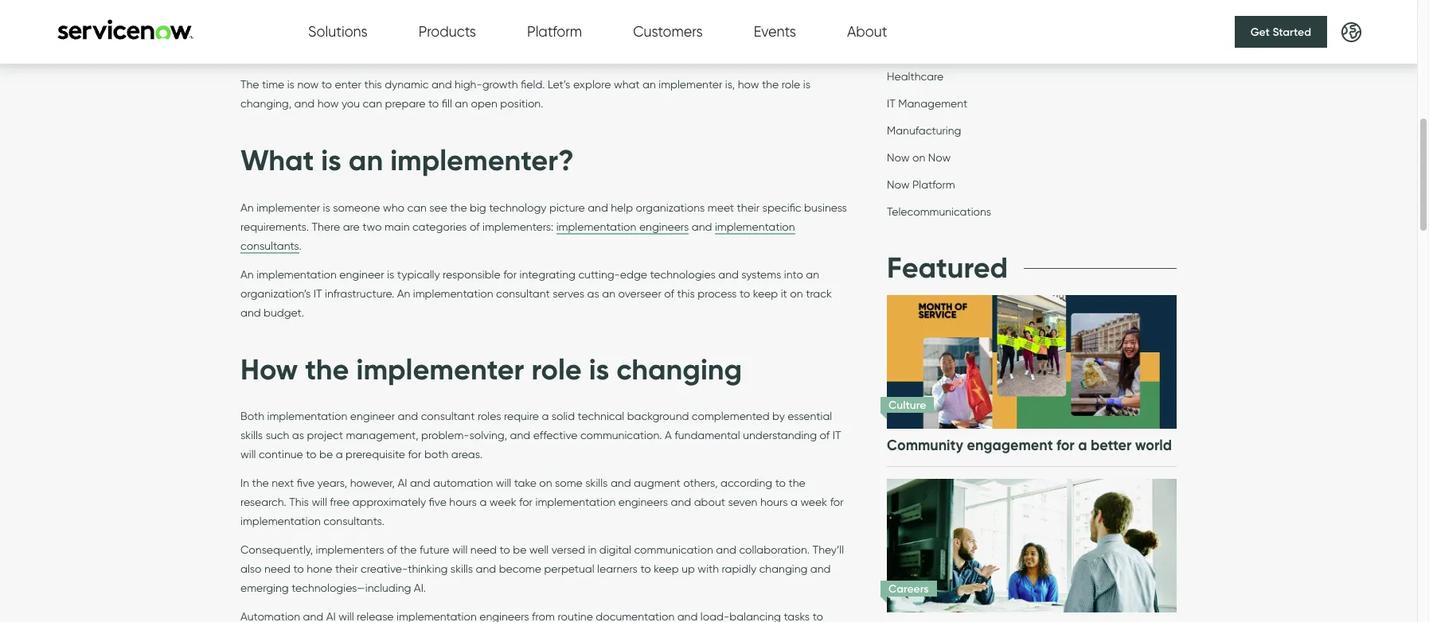 Task type: locate. For each thing, give the bounding box(es) containing it.
1 vertical spatial on
[[791, 287, 804, 301]]

implementer inside the time is now to enter this dynamic and high-growth field. let's explore what an implementer is, how the role is changing, and how you can prepare to fill an open position.
[[659, 78, 723, 91]]

and down meet
[[692, 220, 713, 234]]

skills inside in the next five years, however, ai and automation will take on some skills and augment others, according to the research. this will free approximately five hours a week for implementation engineers and about seven hours a week for implementation consultants.
[[586, 477, 608, 491]]

events
[[754, 23, 797, 41]]

an implementation engineer is typically responsible for integrating cutting-edge technologies and systems into an organization's it infrastructure. an implementation consultant serves as an overseer of this process to keep it on track and budget.
[[241, 268, 832, 320]]

1 vertical spatial an
[[241, 268, 254, 282]]

1 vertical spatial keep
[[654, 563, 679, 577]]

consequently,
[[241, 544, 313, 558]]

to up become in the left of the page
[[500, 544, 510, 558]]

1 vertical spatial skills
[[586, 477, 608, 491]]

for left both
[[408, 449, 422, 462]]

0 vertical spatial need
[[471, 544, 497, 558]]

thinking
[[408, 563, 448, 577]]

to left fill
[[429, 97, 439, 111]]

1 vertical spatial be
[[320, 449, 333, 462]]

0 horizontal spatial as
[[292, 430, 304, 443]]

as right 2027
[[569, 30, 581, 44]]

1 vertical spatial implementer
[[257, 201, 320, 215]]

2 vertical spatial on
[[540, 477, 553, 491]]

to inside both implementation engineer and consultant roles require a solid technical background complemented by essential skills such as project management, problem-solving, and effective communication. a fundamental understanding of it will continue to be a prerequisite for both areas.
[[306, 449, 317, 462]]

1 vertical spatial according
[[721, 477, 773, 491]]

in
[[241, 477, 249, 491]]

creative-
[[361, 563, 408, 577]]

0 horizontal spatial how
[[318, 97, 339, 111]]

responsible
[[443, 268, 501, 282]]

0 horizontal spatial their
[[335, 563, 358, 577]]

management
[[899, 97, 968, 111]]

five up this
[[297, 477, 315, 491]]

augment
[[634, 477, 681, 491]]

now for now platform
[[887, 178, 910, 192]]

now platform
[[887, 178, 956, 192]]

consultants.
[[324, 516, 385, 529]]

0 vertical spatial on
[[913, 151, 926, 165]]

1 horizontal spatial role
[[782, 78, 801, 91]]

someone
[[333, 201, 380, 215]]

.
[[305, 49, 307, 63], [299, 239, 302, 253]]

0 horizontal spatial on
[[540, 477, 553, 491]]

1 vertical spatial changing
[[760, 563, 808, 577]]

manufacturing link
[[887, 124, 962, 142]]

1 vertical spatial it
[[314, 287, 322, 301]]

keep inside consequently, implementers of the future will need to be well versed in digital communication and collaboration. they'll also need to hone their creative-thinking skills and become perpetual learners to keep up with rapidly changing and emerging technologies—including ai.
[[654, 563, 679, 577]]

0 horizontal spatial changing
[[617, 352, 743, 388]]

and up rapidly
[[716, 544, 737, 558]]

the right is,
[[762, 78, 779, 91]]

1 horizontal spatial changing
[[760, 563, 808, 577]]

1 horizontal spatial how
[[738, 78, 760, 91]]

of down "essential"
[[820, 430, 830, 443]]

1 horizontal spatial keep
[[753, 287, 778, 301]]

to inside an implementation engineer is typically responsible for integrating cutting-edge technologies and systems into an organization's it infrastructure. an implementation consultant serves as an overseer of this process to keep it on track and budget.
[[740, 287, 751, 301]]

of inside 'an implementer is someone who can see the big technology picture and help organizations meet their specific business requirements. there are two main categories of implementers:'
[[470, 220, 480, 234]]

the down understanding
[[789, 477, 806, 491]]

2 vertical spatial it
[[833, 430, 842, 443]]

according
[[652, 30, 704, 44], [721, 477, 773, 491]]

five down automation
[[429, 497, 447, 510]]

is
[[287, 78, 295, 91], [804, 78, 811, 91], [321, 142, 342, 178], [323, 201, 330, 215], [387, 268, 395, 282], [589, 352, 610, 388]]

0 vertical spatial skills
[[241, 430, 263, 443]]

0 vertical spatial implementer
[[659, 78, 723, 91]]

a right seven
[[791, 497, 798, 510]]

2 horizontal spatial implementer
[[659, 78, 723, 91]]

consultant
[[496, 287, 550, 301], [421, 411, 475, 424]]

for left better
[[1057, 436, 1075, 455]]

0 horizontal spatial be
[[320, 449, 333, 462]]

1 horizontal spatial hours
[[761, 497, 788, 510]]

digital
[[600, 544, 632, 558]]

a left solid
[[542, 411, 549, 424]]

2 week from the left
[[801, 497, 828, 510]]

2 horizontal spatial it
[[887, 97, 896, 111]]

will right the future
[[452, 544, 468, 558]]

0 horizontal spatial week
[[490, 497, 517, 510]]

services
[[936, 16, 978, 30]]

0 vertical spatial it
[[887, 97, 896, 111]]

1 horizontal spatial week
[[801, 497, 828, 510]]

this down technologies
[[678, 287, 695, 301]]

and inside 'an implementer is someone who can see the big technology picture and help organizations meet their specific business requirements. there are two main categories of implementers:'
[[588, 201, 608, 215]]

will
[[450, 30, 465, 44], [241, 449, 256, 462], [496, 477, 512, 491], [312, 497, 327, 510], [452, 544, 468, 558]]

be up become in the left of the page
[[513, 544, 527, 558]]

telecommunications
[[887, 206, 992, 219]]

their
[[737, 201, 760, 215], [335, 563, 358, 577]]

is left now
[[287, 78, 295, 91]]

1 vertical spatial as
[[588, 287, 600, 301]]

1 horizontal spatial on
[[791, 287, 804, 301]]

now on now
[[887, 151, 951, 165]]

however,
[[350, 477, 395, 491]]

of down technologies
[[665, 287, 675, 301]]

2 vertical spatial an
[[397, 287, 411, 301]]

implementer left is,
[[659, 78, 723, 91]]

1 vertical spatial their
[[335, 563, 358, 577]]

problem-
[[421, 430, 470, 443]]

2 horizontal spatial as
[[588, 287, 600, 301]]

culture
[[889, 398, 927, 413]]

0 horizontal spatial this
[[364, 78, 382, 91]]

changing up background
[[617, 352, 743, 388]]

meet
[[708, 201, 735, 215]]

high-
[[455, 78, 483, 91]]

platform
[[527, 23, 582, 41], [913, 178, 956, 192]]

big
[[470, 201, 487, 215]]

1 vertical spatial engineers
[[619, 497, 668, 510]]

get
[[1251, 25, 1271, 39]]

an inside 'an implementer is someone who can see the big technology picture and help organizations meet their specific business requirements. there are two main categories of implementers:'
[[241, 201, 254, 215]]

0 vertical spatial be
[[468, 30, 482, 44]]

it inside an implementation engineer is typically responsible for integrating cutting-edge technologies and systems into an organization's it infrastructure. an implementation consultant serves as an overseer of this process to keep it on track and budget.
[[314, 287, 322, 301]]

consultants
[[241, 239, 299, 253]]

for inside an implementation engineer is typically responsible for integrating cutting-edge technologies and systems into an organization's it infrastructure. an implementation consultant serves as an overseer of this process to keep it on track and budget.
[[504, 268, 517, 282]]

0 vertical spatial their
[[737, 201, 760, 215]]

0 vertical spatial role
[[782, 78, 801, 91]]

implementation up 'organization's'
[[257, 268, 337, 282]]

engineer up management,
[[350, 411, 395, 424]]

0 horizontal spatial skills
[[241, 430, 263, 443]]

this
[[289, 497, 309, 510]]

this
[[364, 78, 382, 91], [678, 287, 695, 301]]

an down typically
[[397, 287, 411, 301]]

by inside research by servicenow and pearson
[[766, 30, 779, 44]]

you
[[342, 97, 360, 111]]

2 vertical spatial be
[[513, 544, 527, 558]]

1 vertical spatial can
[[407, 201, 427, 215]]

this inside the time is now to enter this dynamic and high-growth field. let's explore what an implementer is, how the role is changing, and how you can prepare to fill an open position.
[[364, 78, 382, 91]]

organizations
[[636, 201, 705, 215]]

consultant down integrating
[[496, 287, 550, 301]]

1 horizontal spatial it
[[833, 430, 842, 443]]

implementer inside 'an implementer is someone who can see the big technology picture and help organizations meet their specific business requirements. there are two main categories of implementers:'
[[257, 201, 320, 215]]

ai.
[[414, 583, 426, 596]]

need down consequently,
[[264, 563, 291, 577]]

it down healthcare link at the right of page
[[887, 97, 896, 111]]

an for an implementer is someone who can see the big technology picture and help organizations meet their specific business requirements. there are two main categories of implementers:
[[241, 201, 254, 215]]

0 vertical spatial as
[[569, 30, 581, 44]]

their inside consequently, implementers of the future will need to be well versed in digital communication and collaboration. they'll also need to hone their creative-thinking skills and become perpetual learners to keep up with rapidly changing and emerging technologies—including ai.
[[335, 563, 358, 577]]

1 horizontal spatial consultant
[[496, 287, 550, 301]]

1 vertical spatial engineer
[[350, 411, 395, 424]]

the inside consequently, implementers of the future will need to be well versed in digital communication and collaboration. they'll also need to hone their creative-thinking skills and become perpetual learners to keep up with rapidly changing and emerging technologies—including ai.
[[400, 544, 417, 558]]

. up now
[[305, 49, 307, 63]]

now
[[887, 151, 910, 165], [929, 151, 951, 165], [887, 178, 910, 192]]

1 vertical spatial implementers
[[316, 544, 384, 558]]

as inside both implementation engineer and consultant roles require a solid technical background complemented by essential skills such as project management, problem-solving, and effective communication. a fundamental understanding of it will continue to be a prerequisite for both areas.
[[292, 430, 304, 443]]

this right enter
[[364, 78, 382, 91]]

skills right some
[[586, 477, 608, 491]]

implementation down responsible
[[413, 287, 494, 301]]

0 vertical spatial keep
[[753, 287, 778, 301]]

they'll
[[813, 544, 845, 558]]

the left the future
[[400, 544, 417, 558]]

how left you
[[318, 97, 339, 111]]

be down project
[[320, 449, 333, 462]]

0 horizontal spatial it
[[314, 287, 322, 301]]

1 horizontal spatial .
[[305, 49, 307, 63]]

0 horizontal spatial five
[[297, 477, 315, 491]]

categories
[[413, 220, 467, 234]]

it left infrastructure.
[[314, 287, 322, 301]]

it management link
[[887, 97, 968, 115]]

engineer up infrastructure.
[[340, 268, 384, 282]]

position.
[[501, 97, 544, 111]]

to down the systems
[[740, 287, 751, 301]]

implementers right new
[[379, 30, 447, 44]]

0 horizontal spatial can
[[363, 97, 382, 111]]

2 horizontal spatial skills
[[586, 477, 608, 491]]

see
[[430, 201, 448, 215]]

keep inside an implementation engineer is typically responsible for integrating cutting-edge technologies and systems into an organization's it infrastructure. an implementation consultant serves as an overseer of this process to keep it on track and budget.
[[753, 287, 778, 301]]

dynamic
[[385, 78, 429, 91]]

implementation down research.
[[241, 516, 321, 529]]

on right take
[[540, 477, 553, 491]]

0 horizontal spatial consultant
[[421, 411, 475, 424]]

roles
[[478, 411, 501, 424]]

keep left it
[[753, 287, 778, 301]]

0 horizontal spatial need
[[264, 563, 291, 577]]

skills right thinking
[[451, 563, 473, 577]]

0 vertical spatial this
[[364, 78, 382, 91]]

changing down collaboration.
[[760, 563, 808, 577]]

five
[[297, 477, 315, 491], [429, 497, 447, 510]]

automation
[[433, 477, 493, 491]]

and up fill
[[432, 78, 452, 91]]

edge
[[620, 268, 648, 282]]

1 vertical spatial role
[[532, 352, 582, 388]]

skills inside both implementation engineer and consultant roles require a solid technical background complemented by essential skills such as project management, problem-solving, and effective communication. a fundamental understanding of it will continue to be a prerequisite for both areas.
[[241, 430, 263, 443]]

0 vertical spatial .
[[305, 49, 307, 63]]

prerequisite
[[346, 449, 406, 462]]

0 horizontal spatial .
[[299, 239, 302, 253]]

financial services link
[[887, 16, 978, 33]]

by right research
[[766, 30, 779, 44]]

is up technical
[[589, 352, 610, 388]]

1 horizontal spatial can
[[407, 201, 427, 215]]

as right such
[[292, 430, 304, 443]]

skills down both
[[241, 430, 263, 443]]

years,
[[318, 477, 348, 491]]

1 vertical spatial how
[[318, 97, 339, 111]]

1 vertical spatial need
[[264, 563, 291, 577]]

and up management,
[[398, 411, 418, 424]]

keep
[[753, 287, 778, 301], [654, 563, 679, 577]]

serves
[[553, 287, 585, 301]]

need right the future
[[471, 544, 497, 558]]

1 horizontal spatial skills
[[451, 563, 473, 577]]

0 vertical spatial an
[[241, 201, 254, 215]]

implementer
[[659, 78, 723, 91], [257, 201, 320, 215], [356, 352, 525, 388]]

0 horizontal spatial implementer
[[257, 201, 320, 215]]

to inside in the next five years, however, ai and automation will take on some skills and augment others, according to the research. this will free approximately five hours a week for implementation engineers and about seven hours a week for implementation consultants.
[[776, 477, 786, 491]]

0 vertical spatial can
[[363, 97, 382, 111]]

now inside now platform link
[[887, 178, 910, 192]]

1 vertical spatial platform
[[913, 178, 956, 192]]

as down cutting-
[[588, 287, 600, 301]]

2 vertical spatial implementer
[[356, 352, 525, 388]]

. down requirements.
[[299, 239, 302, 253]]

1 vertical spatial this
[[678, 287, 695, 301]]

according up seven
[[721, 477, 773, 491]]

on inside an implementation engineer is typically responsible for integrating cutting-edge technologies and systems into an organization's it infrastructure. an implementation consultant serves as an overseer of this process to keep it on track and budget.
[[791, 287, 804, 301]]

now platform link
[[887, 178, 956, 196]]

and down others,
[[671, 497, 692, 510]]

week up they'll
[[801, 497, 828, 510]]

an up requirements.
[[241, 201, 254, 215]]

engineers down augment
[[619, 497, 668, 510]]

1 horizontal spatial implementer
[[356, 352, 525, 388]]

for left integrating
[[504, 268, 517, 282]]

how right is,
[[738, 78, 760, 91]]

it
[[887, 97, 896, 111], [314, 287, 322, 301], [833, 430, 842, 443]]

engineer for is
[[340, 268, 384, 282]]

1 horizontal spatial this
[[678, 287, 695, 301]]

1 horizontal spatial as
[[569, 30, 581, 44]]

how
[[241, 352, 298, 388]]

now down now on now "link"
[[887, 178, 910, 192]]

about
[[848, 23, 888, 41]]

engineer inside both implementation engineer and consultant roles require a solid technical background complemented by essential skills such as project management, problem-solving, and effective communication. a fundamental understanding of it will continue to be a prerequisite for both areas.
[[350, 411, 395, 424]]

platform up "telecommunications"
[[913, 178, 956, 192]]

implementer up requirements.
[[257, 201, 320, 215]]

implementation down some
[[536, 497, 616, 510]]

1 horizontal spatial their
[[737, 201, 760, 215]]

a down project
[[336, 449, 343, 462]]

perpetual
[[544, 563, 595, 577]]

0 vertical spatial consultant
[[496, 287, 550, 301]]

engineers down organizations
[[640, 220, 689, 234]]

and down require at left bottom
[[510, 430, 531, 443]]

1 vertical spatial .
[[299, 239, 302, 253]]

0 horizontal spatial keep
[[654, 563, 679, 577]]

1 vertical spatial five
[[429, 497, 447, 510]]

will up in
[[241, 449, 256, 462]]

and right ai at the left bottom of page
[[410, 477, 431, 491]]

by inside both implementation engineer and consultant roles require a solid technical background complemented by essential skills such as project management, problem-solving, and effective communication. a fundamental understanding of it will continue to be a prerequisite for both areas.
[[773, 411, 785, 424]]

an right into
[[806, 268, 820, 282]]

1 vertical spatial consultant
[[421, 411, 475, 424]]

week
[[490, 497, 517, 510], [801, 497, 828, 510]]

0 horizontal spatial according
[[652, 30, 704, 44]]

effective
[[534, 430, 578, 443]]

role down servicenow
[[782, 78, 801, 91]]

understanding
[[743, 430, 817, 443]]

1 horizontal spatial according
[[721, 477, 773, 491]]

technologies
[[650, 268, 716, 282]]

implementers
[[379, 30, 447, 44], [316, 544, 384, 558]]

needed
[[485, 30, 524, 44]]

0 horizontal spatial hours
[[450, 497, 477, 510]]

2 vertical spatial as
[[292, 430, 304, 443]]

2 vertical spatial skills
[[451, 563, 473, 577]]

changing
[[617, 352, 743, 388], [760, 563, 808, 577]]

0 vertical spatial according
[[652, 30, 704, 44]]

role
[[782, 78, 801, 91], [532, 352, 582, 388]]

2027
[[543, 30, 566, 44]]

community engagement for a better world
[[887, 436, 1173, 455]]

up
[[682, 563, 695, 577]]

now for now on now
[[887, 151, 910, 165]]

a
[[665, 430, 672, 443]]

0 vertical spatial engineer
[[340, 268, 384, 282]]

implementation down specific
[[715, 220, 796, 234]]

of down big
[[470, 220, 480, 234]]

an up 'organization's'
[[241, 268, 254, 282]]

implementer up problem-
[[356, 352, 525, 388]]

1 horizontal spatial platform
[[913, 178, 956, 192]]

65,000
[[317, 30, 352, 44]]

for inside both implementation engineer and consultant roles require a solid technical background complemented by essential skills such as project management, problem-solving, and effective communication. a fundamental understanding of it will continue to be a prerequisite for both areas.
[[408, 449, 422, 462]]

consultant up problem-
[[421, 411, 475, 424]]

of left ai,
[[624, 30, 634, 44]]

to down project
[[306, 449, 317, 462]]

on down manufacturing link
[[913, 151, 926, 165]]

will left take
[[496, 477, 512, 491]]

with
[[698, 563, 719, 577]]

engineer inside an implementation engineer is typically responsible for integrating cutting-edge technologies and systems into an organization's it infrastructure. an implementation consultant serves as an overseer of this process to keep it on track and budget.
[[340, 268, 384, 282]]

to down understanding
[[776, 477, 786, 491]]

platform right needed
[[527, 23, 582, 41]]

0 vertical spatial platform
[[527, 23, 582, 41]]

2 horizontal spatial be
[[513, 544, 527, 558]]

in the next five years, however, ai and automation will take on some skills and augment others, according to the research. this will free approximately five hours a week for implementation engineers and about seven hours a week for implementation consultants.
[[241, 477, 844, 529]]

is left typically
[[387, 268, 395, 282]]

take
[[514, 477, 537, 491]]

be inside consequently, implementers of the future will need to be well versed in digital communication and collaboration. they'll also need to hone their creative-thinking skills and become perpetual learners to keep up with rapidly changing and emerging technologies—including ai.
[[513, 544, 527, 558]]



Task type: vqa. For each thing, say whether or not it's contained in the screenshot.
IT.
no



Task type: describe. For each thing, give the bounding box(es) containing it.
areas.
[[452, 449, 483, 462]]

servicenow
[[782, 30, 841, 44]]

0 vertical spatial changing
[[617, 352, 743, 388]]

and down they'll
[[811, 563, 831, 577]]

a left result
[[584, 30, 591, 44]]

approximately
[[353, 497, 426, 510]]

learners
[[598, 563, 638, 577]]

background
[[628, 411, 689, 424]]

implementation inside implementation consultants
[[715, 220, 796, 234]]

the right the how
[[305, 352, 349, 388]]

implementation consultants
[[241, 220, 796, 253]]

the inside 'an implementer is someone who can see the big technology picture and help organizations meet their specific business requirements. there are two main categories of implementers:'
[[450, 201, 467, 215]]

better
[[1091, 436, 1132, 455]]

as inside an implementation engineer is typically responsible for integrating cutting-edge technologies and systems into an organization's it infrastructure. an implementation consultant serves as an overseer of this process to keep it on track and budget.
[[588, 287, 600, 301]]

rapidly
[[722, 563, 757, 577]]

infrastructure.
[[325, 287, 395, 301]]

it inside it management 'link'
[[887, 97, 896, 111]]

0 horizontal spatial role
[[532, 352, 582, 388]]

continue
[[259, 449, 303, 462]]

to left hone
[[294, 563, 304, 577]]

approximately
[[241, 30, 314, 44]]

and inside research by servicenow and pearson
[[241, 49, 261, 63]]

prepare
[[385, 97, 426, 111]]

budget.
[[264, 306, 304, 320]]

a left better
[[1079, 436, 1088, 455]]

research.
[[241, 497, 287, 510]]

is inside an implementation engineer is typically responsible for integrating cutting-edge technologies and systems into an organization's it infrastructure. an implementation consultant serves as an overseer of this process to keep it on track and budget.
[[387, 268, 395, 282]]

on inside in the next five years, however, ai and automation will take on some skills and augment others, according to the research. this will free approximately five hours a week for implementation engineers and about seven hours a week for implementation consultants.
[[540, 477, 553, 491]]

cutting-
[[579, 268, 620, 282]]

an down cutting-
[[603, 287, 616, 301]]

a down automation
[[480, 497, 487, 510]]

now on now link
[[887, 151, 951, 169]]

technical
[[578, 411, 625, 424]]

telecommunications link
[[887, 206, 992, 223]]

of inside an implementation engineer is typically responsible for integrating cutting-edge technologies and systems into an organization's it infrastructure. an implementation consultant serves as an overseer of this process to keep it on track and budget.
[[665, 287, 675, 301]]

1 week from the left
[[490, 497, 517, 510]]

research by servicenow and pearson
[[241, 30, 841, 63]]

started
[[1273, 25, 1312, 39]]

will inside both implementation engineer and consultant roles require a solid technical background complemented by essential skills such as project management, problem-solving, and effective communication. a fundamental understanding of it will continue to be a prerequisite for both areas.
[[241, 449, 256, 462]]

ai,
[[637, 30, 649, 44]]

for down take
[[519, 497, 533, 510]]

according inside in the next five years, however, ai and automation will take on some skills and augment others, according to the research. this will free approximately five hours a week for implementation engineers and about seven hours a week for implementation consultants.
[[721, 477, 773, 491]]

on inside now on now "link"
[[913, 151, 926, 165]]

pearson
[[264, 49, 305, 63]]

the time is now to enter this dynamic and high-growth field. let's explore what an implementer is, how the role is changing, and how you can prepare to fill an open position.
[[241, 78, 811, 111]]

can inside 'an implementer is someone who can see the big technology picture and help organizations meet their specific business requirements. there are two main categories of implementers:'
[[407, 201, 427, 215]]

solutions
[[308, 23, 368, 41]]

it
[[781, 287, 788, 301]]

enter
[[335, 78, 362, 91]]

an right fill
[[455, 97, 468, 111]]

the
[[241, 78, 259, 91]]

to left research
[[707, 30, 717, 44]]

0 horizontal spatial platform
[[527, 23, 582, 41]]

will left needed
[[450, 30, 465, 44]]

versed
[[552, 544, 586, 558]]

two
[[363, 220, 382, 234]]

both implementation engineer and consultant roles require a solid technical background complemented by essential skills such as project management, problem-solving, and effective communication. a fundamental understanding of it will continue to be a prerequisite for both areas.
[[241, 411, 842, 462]]

implementer teammates in a business meeting image
[[885, 463, 1180, 623]]

consequently, implementers of the future will need to be well versed in digital communication and collaboration. they'll also need to hone their creative-thinking skills and become perpetual learners to keep up with rapidly changing and emerging technologies—including ai.
[[241, 544, 845, 596]]

now
[[297, 78, 319, 91]]

process
[[698, 287, 737, 301]]

result
[[594, 30, 621, 44]]

an up "someone"
[[349, 142, 383, 178]]

next
[[272, 477, 294, 491]]

others,
[[684, 477, 718, 491]]

specific
[[763, 201, 802, 215]]

be inside both implementation engineer and consultant roles require a solid technical background complemented by essential skills such as project management, problem-solving, and effective communication. a fundamental understanding of it will continue to be a prerequisite for both areas.
[[320, 449, 333, 462]]

world
[[1136, 436, 1173, 455]]

financial
[[887, 16, 933, 30]]

hone
[[307, 563, 333, 577]]

such
[[266, 430, 289, 443]]

1 hours from the left
[[450, 497, 477, 510]]

to right learners
[[641, 563, 651, 577]]

engineer for and
[[350, 411, 395, 424]]

2 hours from the left
[[761, 497, 788, 510]]

are
[[343, 220, 360, 234]]

is up "someone"
[[321, 142, 342, 178]]

let's
[[548, 78, 571, 91]]

solving,
[[470, 430, 508, 443]]

get started
[[1251, 25, 1312, 39]]

and left augment
[[611, 477, 631, 491]]

ai
[[398, 477, 407, 491]]

the inside the time is now to enter this dynamic and high-growth field. let's explore what an implementer is, how the role is changing, and how you can prepare to fill an open position.
[[762, 78, 779, 91]]

this inside an implementation engineer is typically responsible for integrating cutting-edge technologies and systems into an organization's it infrastructure. an implementation consultant serves as an overseer of this process to keep it on track and budget.
[[678, 287, 695, 301]]

fill
[[442, 97, 452, 111]]

of inside consequently, implementers of the future will need to be well versed in digital communication and collaboration. they'll also need to hone their creative-thinking skills and become perpetual learners to keep up with rapidly changing and emerging technologies—including ai.
[[387, 544, 397, 558]]

to right now
[[322, 78, 332, 91]]

future
[[420, 544, 450, 558]]

changing,
[[241, 97, 292, 111]]

community
[[887, 436, 964, 455]]

implementation inside both implementation engineer and consultant roles require a solid technical background complemented by essential skills such as project management, problem-solving, and effective communication. a fundamental understanding of it will continue to be a prerequisite for both areas.
[[267, 411, 348, 424]]

is down servicenow
[[804, 78, 811, 91]]

implementation engineers link
[[557, 220, 689, 235]]

it inside both implementation engineer and consultant roles require a solid technical background complemented by essential skills such as project management, problem-solving, and effective communication. a fundamental understanding of it will continue to be a prerequisite for both areas.
[[833, 430, 842, 443]]

track
[[806, 287, 832, 301]]

0 vertical spatial engineers
[[640, 220, 689, 234]]

is inside 'an implementer is someone who can see the big technology picture and help organizations meet their specific business requirements. there are two main categories of implementers:'
[[323, 201, 330, 215]]

it management
[[887, 97, 968, 111]]

typically
[[397, 268, 440, 282]]

and up process
[[719, 268, 739, 282]]

implementers inside consequently, implementers of the future will need to be well versed in digital communication and collaboration. they'll also need to hone their creative-thinking skills and become perpetual learners to keep up with rapidly changing and emerging technologies—including ai.
[[316, 544, 384, 558]]

1 horizontal spatial need
[[471, 544, 497, 558]]

products button
[[419, 23, 476, 41]]

financial services
[[887, 16, 978, 30]]

an for an implementation engineer is typically responsible for integrating cutting-edge technologies and systems into an organization's it infrastructure. an implementation consultant serves as an overseer of this process to keep it on track and budget.
[[241, 268, 254, 282]]

how the implementer role is changing
[[241, 352, 743, 388]]

will inside consequently, implementers of the future will need to be well versed in digital communication and collaboration. they'll also need to hone their creative-thinking skills and become perpetual learners to keep up with rapidly changing and emerging technologies—including ai.
[[452, 544, 468, 558]]

1 horizontal spatial be
[[468, 30, 482, 44]]

technology
[[489, 201, 547, 215]]

require
[[504, 411, 539, 424]]

their inside 'an implementer is someone who can see the big technology picture and help organizations meet their specific business requirements. there are two main categories of implementers:'
[[737, 201, 760, 215]]

fundamental
[[675, 430, 741, 443]]

role inside the time is now to enter this dynamic and high-growth field. let's explore what an implementer is, how the role is changing, and how you can prepare to fill an open position.
[[782, 78, 801, 91]]

can inside the time is now to enter this dynamic and high-growth field. let's explore what an implementer is, how the role is changing, and how you can prepare to fill an open position.
[[363, 97, 382, 111]]

and down now
[[294, 97, 315, 111]]

skills inside consequently, implementers of the future will need to be well versed in digital communication and collaboration. they'll also need to hone their creative-thinking skills and become perpetual learners to keep up with rapidly changing and emerging technologies—including ai.
[[451, 563, 473, 577]]

main
[[385, 220, 410, 234]]

and down 'organization's'
[[241, 306, 261, 320]]

1 horizontal spatial five
[[429, 497, 447, 510]]

implementer?
[[390, 142, 574, 178]]

platform button
[[527, 23, 582, 41]]

and left become in the left of the page
[[476, 563, 496, 577]]

for up they'll
[[831, 497, 844, 510]]

consultant inside both implementation engineer and consultant roles require a solid technical background complemented by essential skills such as project management, problem-solving, and effective communication. a fundamental understanding of it will continue to be a prerequisite for both areas.
[[421, 411, 475, 424]]

both
[[425, 449, 449, 462]]

0 vertical spatial how
[[738, 78, 760, 91]]

about button
[[848, 23, 888, 41]]

overseer
[[619, 287, 662, 301]]

well
[[530, 544, 549, 558]]

is,
[[726, 78, 735, 91]]

careers
[[889, 582, 929, 597]]

an right the what
[[643, 78, 656, 91]]

will right this
[[312, 497, 327, 510]]

of inside both implementation engineer and consultant roles require a solid technical background complemented by essential skills such as project management, problem-solving, and effective communication. a fundamental understanding of it will continue to be a prerequisite for both areas.
[[820, 430, 830, 443]]

new
[[355, 30, 376, 44]]

what is an implementer?
[[241, 142, 574, 178]]

0 vertical spatial five
[[297, 477, 315, 491]]

engineers inside in the next five years, however, ai and automation will take on some skills and augment others, according to the research. this will free approximately five hours a week for implementation engineers and about seven hours a week for implementation consultants.
[[619, 497, 668, 510]]

implementation consultants link
[[241, 220, 796, 254]]

consultant inside an implementation engineer is typically responsible for integrating cutting-edge technologies and systems into an organization's it infrastructure. an implementation consultant serves as an overseer of this process to keep it on track and budget.
[[496, 287, 550, 301]]

get started link
[[1235, 16, 1328, 48]]

the right in
[[252, 477, 269, 491]]

changing inside consequently, implementers of the future will need to be well versed in digital communication and collaboration. they'll also need to hone their creative-thinking skills and become perpetual learners to keep up with rapidly changing and emerging technologies—including ai.
[[760, 563, 808, 577]]

field.
[[521, 78, 545, 91]]

who
[[383, 201, 405, 215]]

complemented
[[692, 411, 770, 424]]

implementation down help
[[557, 220, 637, 234]]

project
[[307, 430, 343, 443]]

by left 2027
[[527, 30, 540, 44]]

explore
[[574, 78, 611, 91]]

also
[[241, 563, 262, 577]]

community engagement: servicenow employees engaged in volunteer efforts for month of service image
[[885, 279, 1180, 445]]

now down manufacturing link
[[929, 151, 951, 165]]

0 vertical spatial implementers
[[379, 30, 447, 44]]



